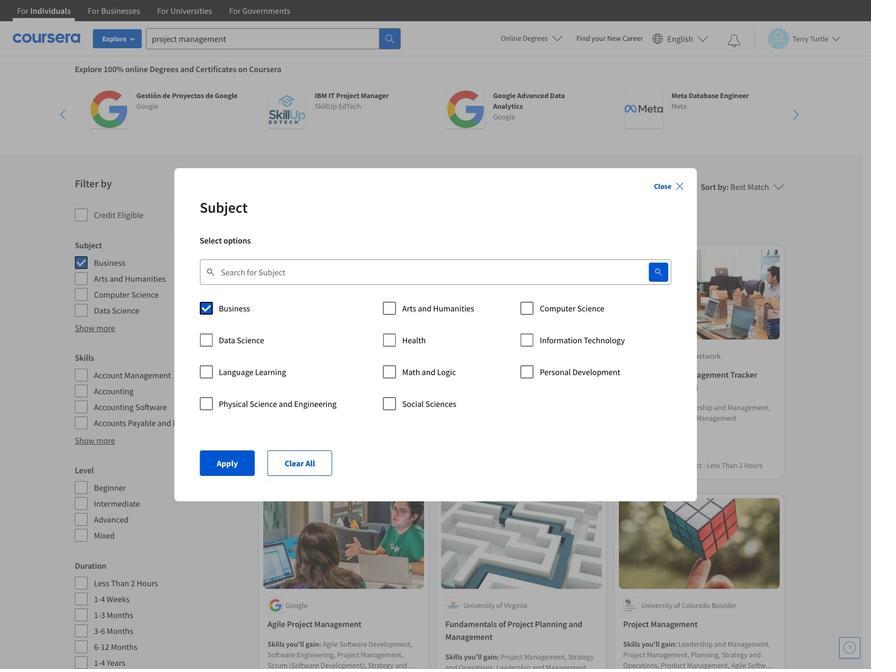 Task type: locate. For each thing, give the bounding box(es) containing it.
0 horizontal spatial arts and humanities
[[94, 274, 166, 284]]

1 vertical spatial coursera
[[642, 352, 669, 361]]

0 vertical spatial more
[[96, 323, 115, 334]]

project inside agile project management link
[[287, 619, 313, 630]]

management,
[[524, 391, 567, 400], [728, 403, 771, 413], [470, 412, 513, 421], [459, 444, 502, 453], [526, 444, 569, 453], [524, 653, 567, 662]]

1 vertical spatial 6
[[101, 626, 105, 637]]

meta image
[[625, 90, 663, 129]]

1 google image from the left
[[90, 90, 128, 129]]

1 vertical spatial leadership
[[557, 433, 591, 443]]

strategy
[[569, 391, 594, 400], [569, 653, 594, 662]]

meta right "meta" image
[[672, 101, 687, 111]]

skills you'll gain : for google
[[268, 391, 323, 400]]

coursera up a at the right
[[642, 352, 669, 361]]

0 vertical spatial humanities
[[125, 274, 166, 284]]

university up fundamentals
[[464, 601, 495, 611]]

by for sort
[[718, 182, 727, 192]]

skills you'll gain : down agile
[[268, 640, 323, 649]]

0 horizontal spatial advanced
[[94, 515, 129, 525]]

1-3 months
[[94, 610, 133, 621]]

2 google image from the left
[[447, 90, 485, 129]]

0 horizontal spatial less
[[94, 578, 109, 589]]

1 horizontal spatial credit eligible
[[280, 446, 324, 455]]

1 vertical spatial computer
[[540, 303, 576, 314]]

1 vertical spatial business
[[219, 303, 250, 314]]

months up 6-12 months
[[107, 626, 133, 637]]

mixed
[[94, 531, 115, 541]]

2 accounting from the top
[[94, 402, 134, 413]]

computer science inside subject group
[[94, 289, 159, 300]]

ibm it project manager skillup edtech
[[315, 91, 389, 111]]

leadership down culture,
[[557, 433, 591, 443]]

1 horizontal spatial humanities
[[433, 303, 474, 314]]

2 strategy from the top
[[569, 653, 594, 662]]

you'll
[[286, 391, 304, 400], [464, 391, 482, 400], [286, 640, 304, 649], [642, 640, 660, 649], [464, 653, 482, 662]]

data science inside "select subject options" "element"
[[219, 335, 264, 345]]

less right guided
[[707, 461, 721, 471]]

management inside leadership and management, microsoft excel, project management
[[696, 414, 737, 423]]

strategy inside project management, strategy and operations, leadership and management
[[569, 653, 594, 662]]

1- down "6-"
[[94, 658, 101, 669]]

1 4 from the top
[[101, 594, 105, 605]]

data science inside subject group
[[94, 305, 139, 316]]

by
[[101, 177, 112, 190], [718, 182, 727, 192]]

microsoft
[[645, 383, 678, 393], [623, 414, 652, 423]]

· left the all
[[297, 461, 299, 471]]

boulder
[[712, 601, 737, 611]]

show up level
[[75, 435, 95, 446]]

beginner left the all
[[268, 461, 296, 471]]

0 horizontal spatial 2
[[131, 578, 135, 589]]

: down project management
[[675, 640, 677, 649]]

2 vertical spatial 1-
[[94, 658, 101, 669]]

months down weeks
[[107, 610, 133, 621]]

1 show more from the top
[[75, 323, 115, 334]]

0 vertical spatial subject
[[200, 198, 248, 217]]

planning inside 'project management, strategy and operations, business communication, change management, organizational development, communication, culture, emotional intelligence, influencing, leadership and management, people management, planning'
[[570, 444, 598, 453]]

gain down project management
[[661, 640, 675, 649]]

1 horizontal spatial 3
[[377, 461, 381, 471]]

1 horizontal spatial arts
[[402, 303, 416, 314]]

banner navigation
[[8, 0, 299, 29]]

: down google project management: on the left bottom
[[319, 391, 321, 400]]

· left the -
[[374, 461, 376, 471]]

more down the accounts
[[96, 435, 115, 446]]

2 horizontal spatial leadership
[[679, 403, 713, 413]]

show
[[75, 323, 95, 334], [75, 435, 95, 446]]

1 strategy from the top
[[569, 391, 594, 400]]

university of colorado boulder
[[642, 601, 737, 611]]

1 operations, from the top
[[459, 401, 495, 411]]

credit eligible up clear all
[[280, 446, 324, 455]]

than inside duration group
[[111, 578, 129, 589]]

: left best
[[727, 182, 729, 192]]

strategy inside 'project management, strategy and operations, business communication, change management, organizational development, communication, culture, emotional intelligence, influencing, leadership and management, people management, planning'
[[569, 391, 594, 400]]

humanities inside subject group
[[125, 274, 166, 284]]

0 horizontal spatial hours
[[137, 578, 158, 589]]

manager
[[361, 91, 389, 100]]

2 vertical spatial business
[[497, 401, 524, 411]]

sciences
[[426, 399, 457, 409]]

show more down the accounts
[[75, 435, 115, 446]]

1 vertical spatial advanced
[[94, 515, 129, 525]]

show more button for data
[[75, 322, 115, 335]]

skills you'll gain : down google project management: on the left bottom
[[268, 391, 323, 400]]

find your new career link
[[571, 32, 649, 45]]

1 show more button from the top
[[75, 322, 115, 335]]

of for university of virginia
[[496, 601, 503, 611]]

1 horizontal spatial leadership
[[557, 433, 591, 443]]

management:
[[322, 370, 372, 380]]

0 horizontal spatial university
[[464, 601, 495, 611]]

1 horizontal spatial 2
[[739, 461, 743, 471]]

excel
[[680, 383, 698, 393]]

of left virginia
[[496, 601, 503, 611]]

more
[[96, 323, 115, 334], [96, 435, 115, 446]]

0 horizontal spatial than
[[111, 578, 129, 589]]

than
[[722, 461, 738, 471], [111, 578, 129, 589]]

0 vertical spatial operations,
[[459, 401, 495, 411]]

2 · from the left
[[374, 461, 376, 471]]

1 horizontal spatial less
[[707, 461, 721, 471]]

skillup edtech image
[[268, 90, 306, 129]]

0 horizontal spatial humanities
[[125, 274, 166, 284]]

for for universities
[[157, 5, 169, 16]]

operations, down the skills you'll gain
[[459, 401, 495, 411]]

6-
[[94, 642, 101, 653]]

4
[[101, 594, 105, 605], [101, 658, 105, 669]]

0 vertical spatial arts
[[94, 274, 108, 284]]

100%
[[104, 64, 124, 74]]

show more for data science
[[75, 323, 115, 334]]

gain down agile project management
[[306, 640, 319, 649]]

subject dialog
[[174, 168, 697, 502]]

1 vertical spatial operations,
[[459, 663, 495, 670]]

business
[[94, 258, 125, 268], [219, 303, 250, 314], [497, 401, 524, 411]]

development,
[[446, 422, 489, 432]]

change
[[446, 412, 469, 421]]

2 show from the top
[[75, 435, 95, 446]]

0 horizontal spatial business
[[94, 258, 125, 268]]

university up project management
[[642, 601, 673, 611]]

operations, inside 'project management, strategy and operations, business communication, change management, organizational development, communication, culture, emotional intelligence, influencing, leadership and management, people management, planning'
[[459, 401, 495, 411]]

for for governments
[[229, 5, 241, 16]]

3-6 months
[[94, 626, 133, 637]]

credit down filter by
[[94, 210, 116, 220]]

communication, up people
[[491, 422, 543, 432]]

1 vertical spatial 2
[[131, 578, 135, 589]]

meta left database on the top right of page
[[672, 91, 688, 100]]

business inside subject group
[[94, 258, 125, 268]]

operations, for fundamentals
[[459, 663, 495, 670]]

1 vertical spatial arts
[[402, 303, 416, 314]]

0 horizontal spatial beginner
[[94, 483, 126, 493]]

0 horizontal spatial 6
[[101, 626, 105, 637]]

3 up "3-"
[[101, 610, 105, 621]]

6 right the -
[[386, 461, 390, 471]]

beginner · guided project · less than 2 hours
[[623, 461, 763, 471]]

communication, up organizational in the right bottom of the page
[[526, 401, 577, 411]]

0 vertical spatial meta
[[672, 91, 688, 100]]

2 more from the top
[[96, 435, 115, 446]]

of for fundamentals of project planning and management
[[499, 619, 506, 630]]

: down fundamentals of project planning and management
[[497, 653, 499, 662]]

1 horizontal spatial eligible
[[301, 446, 324, 455]]

agile
[[268, 619, 285, 630]]

management, up organizational in the right bottom of the page
[[524, 391, 567, 400]]

1 horizontal spatial computer science
[[540, 303, 605, 314]]

of inside fundamentals of project planning and management
[[499, 619, 506, 630]]

health
[[402, 335, 426, 345]]

coursera
[[249, 64, 281, 74], [642, 352, 669, 361]]

leadership down the 'excel'
[[679, 403, 713, 413]]

you'll for project management
[[642, 640, 660, 649]]

fundamentals of project planning and management link
[[446, 618, 598, 644]]

1 vertical spatial data science
[[219, 335, 264, 345]]

0 vertical spatial hours
[[745, 461, 763, 471]]

skills up account
[[75, 353, 94, 363]]

less inside duration group
[[94, 578, 109, 589]]

skills you'll gain : down project management
[[623, 640, 679, 649]]

months for 1-3 months
[[107, 610, 133, 621]]

edtech
[[339, 101, 361, 111]]

by right 'filter'
[[101, 177, 112, 190]]

intelligence,
[[479, 433, 517, 443]]

google image down 100%
[[90, 90, 128, 129]]

google image left analytics
[[447, 90, 485, 129]]

professional
[[300, 461, 339, 471]]

for left universities
[[157, 5, 169, 16]]

1 horizontal spatial arts and humanities
[[402, 303, 474, 314]]

2 horizontal spatial business
[[497, 401, 524, 411]]

beginner left guided
[[623, 461, 651, 471]]

accounting up the accounts
[[94, 402, 134, 413]]

emotional
[[446, 433, 478, 443]]

universities
[[170, 5, 212, 16]]

google up analytics
[[493, 91, 516, 100]]

management, inside leadership and management, microsoft excel, project management
[[728, 403, 771, 413]]

0 horizontal spatial de
[[163, 91, 171, 100]]

1 vertical spatial humanities
[[433, 303, 474, 314]]

virginia
[[504, 601, 527, 611]]

· left guided
[[653, 461, 655, 471]]

2 vertical spatial data
[[219, 335, 235, 345]]

0 horizontal spatial 3
[[101, 610, 105, 621]]

2 vertical spatial leadership
[[497, 663, 531, 670]]

strategy for foundations of project management
[[569, 391, 594, 400]]

credit eligible
[[94, 210, 143, 220], [280, 446, 324, 455]]

show more
[[75, 323, 115, 334], [75, 435, 115, 446]]

0 vertical spatial advanced
[[517, 91, 549, 100]]

and
[[180, 64, 194, 74], [110, 274, 123, 284], [418, 303, 432, 314], [422, 367, 436, 377], [279, 399, 293, 409], [446, 401, 458, 411], [715, 403, 726, 413], [158, 418, 171, 429], [446, 444, 458, 453], [569, 619, 583, 630], [446, 663, 458, 670], [533, 663, 544, 670]]

create a project management tracker using microsoft excel
[[623, 370, 758, 393]]

and inside skills group
[[158, 418, 171, 429]]

hours inside duration group
[[137, 578, 158, 589]]

1 1- from the top
[[94, 594, 101, 605]]

more up account
[[96, 323, 115, 334]]

you'll for google project management:
[[286, 391, 304, 400]]

6 up 12
[[101, 626, 105, 637]]

project inside leadership and management, microsoft excel, project management
[[673, 414, 695, 423]]

accounting down account
[[94, 386, 134, 397]]

coursera right on
[[249, 64, 281, 74]]

0 vertical spatial 6
[[386, 461, 390, 471]]

computer science
[[94, 289, 159, 300], [540, 303, 605, 314]]

show more button
[[75, 322, 115, 335], [75, 434, 115, 447]]

advanced
[[517, 91, 549, 100], [94, 515, 129, 525]]

1 horizontal spatial than
[[722, 461, 738, 471]]

1 more from the top
[[96, 323, 115, 334]]

0 vertical spatial eligible
[[117, 210, 143, 220]]

0 vertical spatial leadership
[[679, 403, 713, 413]]

filter by
[[75, 177, 112, 190]]

1 vertical spatial show more button
[[75, 434, 115, 447]]

for for individuals
[[17, 5, 29, 16]]

leadership down fundamentals of project planning and management
[[497, 663, 531, 670]]

operations, inside project management, strategy and operations, leadership and management
[[459, 663, 495, 670]]

4 for weeks
[[101, 594, 105, 605]]

explore
[[75, 64, 102, 74]]

management, down the tracker
[[728, 403, 771, 413]]

0 vertical spatial than
[[722, 461, 738, 471]]

1 vertical spatial planning
[[535, 619, 567, 630]]

months up years
[[111, 642, 137, 653]]

science
[[131, 289, 159, 300], [578, 303, 605, 314], [112, 305, 139, 316], [237, 335, 264, 345], [250, 399, 277, 409]]

1- left weeks
[[94, 594, 101, 605]]

2 for from the left
[[88, 5, 99, 16]]

1 horizontal spatial data
[[219, 335, 235, 345]]

1 de from the left
[[163, 91, 171, 100]]

project inside project management, strategy and operations, leadership and management
[[501, 653, 523, 662]]

career
[[623, 33, 643, 43]]

you'll down agile project management
[[286, 640, 304, 649]]

of down university of virginia
[[499, 619, 506, 630]]

2 show more button from the top
[[75, 434, 115, 447]]

1 vertical spatial microsoft
[[623, 414, 652, 423]]

4 left weeks
[[101, 594, 105, 605]]

0 vertical spatial 1-
[[94, 594, 101, 605]]

1 horizontal spatial de
[[206, 91, 214, 100]]

google image for google advanced data analytics
[[447, 90, 485, 129]]

strategy for fundamentals of project planning and management
[[569, 653, 594, 662]]

1 show from the top
[[75, 323, 95, 334]]

: for agile project management
[[319, 640, 321, 649]]

fundamentals
[[446, 619, 497, 630]]

advanced up analytics
[[517, 91, 549, 100]]

you'll down fundamentals
[[464, 653, 482, 662]]

2 horizontal spatial beginner
[[623, 461, 651, 471]]

0 horizontal spatial computer science
[[94, 289, 159, 300]]

1 vertical spatial 1-
[[94, 610, 101, 621]]

2 university from the left
[[642, 601, 673, 611]]

find
[[577, 33, 590, 43]]

2 horizontal spatial data
[[550, 91, 565, 100]]

1 horizontal spatial computer
[[540, 303, 576, 314]]

of right foundations
[[492, 370, 500, 380]]

select subject options element
[[200, 298, 672, 425]]

4 for from the left
[[229, 5, 241, 16]]

: down agile project management
[[319, 640, 321, 649]]

1 vertical spatial strategy
[[569, 653, 594, 662]]

1 horizontal spatial beginner
[[268, 461, 296, 471]]

None search field
[[146, 28, 401, 49]]

1 accounting from the top
[[94, 386, 134, 397]]

0 vertical spatial show
[[75, 323, 95, 334]]

4 for years
[[101, 658, 105, 669]]

business inside 'project management, strategy and operations, business communication, change management, organizational development, communication, culture, emotional intelligence, influencing, leadership and management, people management, planning'
[[497, 401, 524, 411]]

de right proyectos
[[206, 91, 214, 100]]

0 horizontal spatial data
[[94, 305, 110, 316]]

english
[[668, 33, 694, 44]]

help center image
[[844, 642, 857, 655]]

0 vertical spatial credit
[[94, 210, 116, 220]]

you'll down project management
[[642, 640, 660, 649]]

management inside create a project management tracker using microsoft excel
[[682, 370, 729, 380]]

credit up clear
[[280, 446, 299, 455]]

by right sort on the right top of page
[[718, 182, 727, 192]]

management, down the fundamentals of project planning and management link
[[524, 653, 567, 662]]

microsoft down a at the right
[[645, 383, 678, 393]]

intermediate
[[94, 499, 140, 509]]

4 left years
[[101, 658, 105, 669]]

less up 1-4 weeks
[[94, 578, 109, 589]]

1 horizontal spatial business
[[219, 303, 250, 314]]

0 horizontal spatial computer
[[94, 289, 130, 300]]

1 horizontal spatial google image
[[447, 90, 485, 129]]

advanced down intermediate
[[94, 515, 129, 525]]

a
[[648, 370, 653, 380]]

sort
[[701, 182, 716, 192]]

beginner up intermediate
[[94, 483, 126, 493]]

account management
[[94, 370, 171, 381]]

1 for from the left
[[17, 5, 29, 16]]

1 horizontal spatial subject
[[200, 198, 248, 217]]

google up physical science and engineering
[[268, 370, 293, 380]]

skills you'll gain : for project
[[623, 640, 679, 649]]

humanities inside "select subject options" "element"
[[433, 303, 474, 314]]

0 vertical spatial computer science
[[94, 289, 159, 300]]

1 horizontal spatial university
[[642, 601, 673, 611]]

for left individuals
[[17, 5, 29, 16]]

arts and humanities
[[94, 274, 166, 284], [402, 303, 474, 314]]

1 university from the left
[[464, 601, 495, 611]]

3 left the -
[[377, 461, 381, 471]]

2 4 from the top
[[101, 658, 105, 669]]

beginner inside level 'group'
[[94, 483, 126, 493]]

show up account
[[75, 323, 95, 334]]

1 vertical spatial meta
[[672, 101, 687, 111]]

skills you'll gain :
[[268, 391, 323, 400], [268, 640, 323, 649], [623, 640, 679, 649], [446, 653, 501, 662]]

business inside "select subject options" "element"
[[219, 303, 250, 314]]

0 vertical spatial planning
[[570, 444, 598, 453]]

computer science inside "select subject options" "element"
[[540, 303, 605, 314]]

1 horizontal spatial planning
[[570, 444, 598, 453]]

gain down foundations of project management at bottom
[[484, 391, 497, 400]]

0 horizontal spatial planning
[[535, 619, 567, 630]]

you'll down google project management: on the left bottom
[[286, 391, 304, 400]]

microsoft left excel,
[[623, 414, 652, 423]]

1 vertical spatial more
[[96, 435, 115, 446]]

1 horizontal spatial by
[[718, 182, 727, 192]]

google image
[[90, 90, 128, 129], [447, 90, 485, 129]]

google down analytics
[[493, 112, 515, 122]]

3 for from the left
[[157, 5, 169, 16]]

Search by keyword search field
[[221, 259, 624, 285]]

1 vertical spatial data
[[94, 305, 110, 316]]

0 horizontal spatial arts
[[94, 274, 108, 284]]

for left governments
[[229, 5, 241, 16]]

project inside google project management: link
[[295, 370, 320, 380]]

1 vertical spatial credit
[[280, 446, 299, 455]]

of left colorado
[[674, 601, 681, 611]]

show more button down the accounts
[[75, 434, 115, 447]]

3
[[377, 461, 381, 471], [101, 610, 105, 621]]

0 vertical spatial credit eligible
[[94, 210, 143, 220]]

for universities
[[157, 5, 212, 16]]

proyectos
[[172, 91, 204, 100]]

0 horizontal spatial by
[[101, 177, 112, 190]]

accounting for accounting
[[94, 386, 134, 397]]

arts and humanities inside "select subject options" "element"
[[402, 303, 474, 314]]

1- up "3-"
[[94, 610, 101, 621]]

1 horizontal spatial hours
[[745, 461, 763, 471]]

online
[[125, 64, 148, 74]]

for left businesses
[[88, 5, 99, 16]]

show more button up account
[[75, 322, 115, 335]]

gain
[[306, 391, 319, 400], [484, 391, 497, 400], [306, 640, 319, 649], [661, 640, 675, 649], [484, 653, 497, 662]]

1 vertical spatial show
[[75, 435, 95, 446]]

engineer
[[720, 91, 749, 100]]

english button
[[649, 21, 713, 56]]

data inside "select subject options" "element"
[[219, 335, 235, 345]]

3 1- from the top
[[94, 658, 101, 669]]

1 vertical spatial accounting
[[94, 402, 134, 413]]

credit eligible down filter by
[[94, 210, 143, 220]]

gain down google project management: on the left bottom
[[306, 391, 319, 400]]

subject
[[200, 198, 248, 217], [75, 240, 102, 251]]

0 vertical spatial 3
[[377, 461, 381, 471]]

filter
[[75, 177, 99, 190]]

2 show more from the top
[[75, 435, 115, 446]]

2 operations, from the top
[[459, 663, 495, 670]]

of for university of colorado boulder
[[674, 601, 681, 611]]

data science
[[94, 305, 139, 316], [219, 335, 264, 345]]

language
[[219, 367, 254, 377]]

1 vertical spatial subject
[[75, 240, 102, 251]]

skills inside skills group
[[75, 353, 94, 363]]

project management, strategy and operations, leadership and management
[[446, 653, 594, 670]]

0 vertical spatial data
[[550, 91, 565, 100]]

you'll for agile project management
[[286, 640, 304, 649]]

2 1- from the top
[[94, 610, 101, 621]]

businesses
[[101, 5, 140, 16]]

12
[[101, 642, 109, 653]]

1- for 1-4 years
[[94, 658, 101, 669]]

options
[[224, 235, 251, 246]]



Task type: describe. For each thing, give the bounding box(es) containing it.
best
[[731, 182, 746, 192]]

google up agile project management
[[286, 601, 308, 611]]

: for google project management:
[[319, 391, 321, 400]]

accounts
[[94, 418, 126, 429]]

project management link
[[623, 618, 776, 631]]

organizational
[[515, 412, 560, 421]]

all
[[306, 458, 315, 469]]

beginner · professional certificate · 3 - 6 months
[[268, 461, 414, 471]]

project inside ibm it project manager skillup edtech
[[336, 91, 360, 100]]

management, down influencing,
[[526, 444, 569, 453]]

university for project
[[642, 601, 673, 611]]

leadership inside 'project management, strategy and operations, business communication, change management, organizational development, communication, culture, emotional intelligence, influencing, leadership and management, people management, planning'
[[557, 433, 591, 443]]

2 de from the left
[[206, 91, 214, 100]]

skills up 'change'
[[446, 391, 463, 400]]

of for foundations of project management
[[492, 370, 500, 380]]

1-4 weeks
[[94, 594, 130, 605]]

show more button for accounts
[[75, 434, 115, 447]]

management inside skills group
[[124, 370, 171, 381]]

gain for project management
[[661, 640, 675, 649]]

management, inside project management, strategy and operations, leadership and management
[[524, 653, 567, 662]]

individuals
[[30, 5, 71, 16]]

project inside project management link
[[623, 619, 649, 630]]

1 · from the left
[[297, 461, 299, 471]]

more for data
[[96, 323, 115, 334]]

personal
[[540, 367, 571, 377]]

advanced inside level 'group'
[[94, 515, 129, 525]]

show for accounts
[[75, 435, 95, 446]]

show notifications image
[[728, 35, 741, 47]]

weeks
[[107, 594, 130, 605]]

using
[[623, 383, 643, 393]]

1 horizontal spatial credit
[[280, 446, 299, 455]]

subject inside subject group
[[75, 240, 102, 251]]

show for data
[[75, 323, 95, 334]]

on
[[238, 64, 248, 74]]

accounting for accounting software
[[94, 402, 134, 413]]

show more for accounts payable and receivable
[[75, 435, 115, 446]]

google image for gestión de proyectos de google
[[90, 90, 128, 129]]

gestión
[[136, 91, 161, 100]]

beginner for beginner · professional certificate · 3 - 6 months
[[268, 461, 296, 471]]

create a project management tracker using microsoft excel link
[[623, 369, 776, 394]]

coursera image
[[13, 30, 80, 47]]

3 · from the left
[[653, 461, 655, 471]]

gain down fundamentals of project planning and management
[[484, 653, 497, 662]]

information
[[540, 335, 582, 345]]

1 horizontal spatial coursera
[[642, 352, 669, 361]]

skills you'll gain
[[446, 391, 497, 400]]

people
[[503, 444, 525, 453]]

advanced inside "google advanced data analytics google"
[[517, 91, 549, 100]]

for businesses
[[88, 5, 140, 16]]

duration
[[75, 561, 106, 571]]

data inside subject group
[[94, 305, 110, 316]]

management inside fundamentals of project planning and management
[[446, 632, 493, 643]]

operations, for foundations
[[459, 401, 495, 411]]

new
[[607, 33, 621, 43]]

level
[[75, 465, 94, 476]]

skills down fundamentals
[[446, 653, 463, 662]]

project inside 'project management, strategy and operations, business communication, change management, organizational development, communication, culture, emotional intelligence, influencing, leadership and management, people management, planning'
[[501, 391, 523, 400]]

certificates
[[196, 64, 237, 74]]

accounts payable and receivable
[[94, 418, 211, 429]]

leadership and management, microsoft excel, project management
[[623, 403, 771, 423]]

colorado
[[682, 601, 711, 611]]

for for businesses
[[88, 5, 99, 16]]

0 vertical spatial less
[[707, 461, 721, 471]]

math
[[402, 367, 420, 377]]

years
[[107, 658, 125, 669]]

1- for 1-3 months
[[94, 610, 101, 621]]

and inside fundamentals of project planning and management
[[569, 619, 583, 630]]

skills down project management
[[623, 640, 641, 649]]

social
[[402, 399, 424, 409]]

more for accounts
[[96, 435, 115, 446]]

development
[[573, 367, 621, 377]]

google down gestión
[[136, 101, 158, 111]]

clear all
[[285, 458, 315, 469]]

database
[[689, 91, 719, 100]]

months for 3-6 months
[[107, 626, 133, 637]]

google advanced data analytics google
[[493, 91, 565, 122]]

gain for google project management:
[[306, 391, 319, 400]]

1 vertical spatial communication,
[[491, 422, 543, 432]]

foundations of project management
[[446, 370, 576, 380]]

fundamentals of project planning and management
[[446, 619, 583, 643]]

2 inside duration group
[[131, 578, 135, 589]]

planning inside fundamentals of project planning and management
[[535, 619, 567, 630]]

university for fundamentals
[[464, 601, 495, 611]]

select options
[[200, 235, 251, 246]]

0 horizontal spatial coursera
[[249, 64, 281, 74]]

agile project management link
[[268, 618, 420, 631]]

skills group
[[75, 352, 249, 430]]

coursera project network
[[642, 352, 721, 361]]

1 meta from the top
[[672, 91, 688, 100]]

months for 6-12 months
[[111, 642, 137, 653]]

agile project management
[[268, 619, 362, 630]]

find your new career
[[577, 33, 643, 43]]

0 vertical spatial communication,
[[526, 401, 577, 411]]

arts inside subject group
[[94, 274, 108, 284]]

accounting software
[[94, 402, 167, 413]]

leadership inside leadership and management, microsoft excel, project management
[[679, 403, 713, 413]]

project inside foundations of project management link
[[501, 370, 527, 380]]

duration group
[[75, 560, 249, 670]]

payable
[[128, 418, 156, 429]]

skills down 'learning'
[[268, 391, 285, 400]]

for governments
[[229, 5, 290, 16]]

google project management:
[[268, 370, 372, 380]]

: for project management
[[675, 640, 677, 649]]

search image
[[655, 268, 663, 276]]

1- for 1-4 weeks
[[94, 594, 101, 605]]

skillup
[[315, 101, 337, 111]]

culture,
[[544, 422, 569, 432]]

explore 100% online degrees and certificates on coursera
[[75, 64, 281, 74]]

foundations
[[446, 370, 491, 380]]

2 meta from the top
[[672, 101, 687, 111]]

data inside "google advanced data analytics google"
[[550, 91, 565, 100]]

by for filter
[[101, 177, 112, 190]]

management, down intelligence,
[[459, 444, 502, 453]]

skills you'll gain : for agile
[[268, 640, 323, 649]]

and inside subject group
[[110, 274, 123, 284]]

arts inside "select subject options" "element"
[[402, 303, 416, 314]]

1 vertical spatial credit eligible
[[280, 446, 324, 455]]

math and logic
[[402, 367, 456, 377]]

ibm
[[315, 91, 327, 100]]

gain for agile project management
[[306, 640, 319, 649]]

governments
[[242, 5, 290, 16]]

3 inside duration group
[[101, 610, 105, 621]]

1 vertical spatial eligible
[[301, 446, 324, 455]]

0 vertical spatial 2
[[739, 461, 743, 471]]

beginner for beginner
[[94, 483, 126, 493]]

excel,
[[654, 414, 671, 423]]

project inside fundamentals of project planning and management
[[508, 619, 534, 630]]

level group
[[75, 464, 249, 543]]

4 · from the left
[[704, 461, 706, 471]]

guided
[[656, 461, 679, 471]]

beginner for beginner · guided project · less than 2 hours
[[623, 461, 651, 471]]

6 inside duration group
[[101, 626, 105, 637]]

computer inside subject group
[[94, 289, 130, 300]]

learning
[[255, 367, 286, 377]]

subject inside subject "dialog"
[[200, 198, 248, 217]]

you'll down foundations
[[464, 391, 482, 400]]

analytics
[[493, 101, 523, 111]]

technology
[[584, 335, 625, 345]]

months right the -
[[391, 461, 414, 471]]

subject group
[[75, 239, 249, 318]]

arts and humanities inside subject group
[[94, 274, 166, 284]]

account
[[94, 370, 123, 381]]

close button
[[650, 177, 689, 196]]

computer inside "select subject options" "element"
[[540, 303, 576, 314]]

0 horizontal spatial credit
[[94, 210, 116, 220]]

6-12 months
[[94, 642, 137, 653]]

0 horizontal spatial credit eligible
[[94, 210, 143, 220]]

sort by : best match
[[701, 182, 770, 192]]

project management
[[623, 619, 698, 630]]

meta database engineer meta
[[672, 91, 749, 111]]

social sciences
[[402, 399, 457, 409]]

microsoft inside leadership and management, microsoft excel, project management
[[623, 414, 652, 423]]

-
[[382, 461, 384, 471]]

tracker
[[731, 370, 758, 380]]

information technology
[[540, 335, 625, 345]]

close
[[654, 181, 672, 191]]

apply
[[217, 458, 238, 469]]

skills you'll gain : down fundamentals
[[446, 653, 501, 662]]

engineering
[[294, 399, 337, 409]]

receivable
[[173, 418, 211, 429]]

management, up intelligence,
[[470, 412, 513, 421]]

0 horizontal spatial eligible
[[117, 210, 143, 220]]

skills down agile
[[268, 640, 285, 649]]

project inside create a project management tracker using microsoft excel
[[654, 370, 680, 380]]

gestión de proyectos de google google
[[136, 91, 238, 111]]

1-4 years
[[94, 658, 125, 669]]

for individuals
[[17, 5, 71, 16]]

microsoft inside create a project management tracker using microsoft excel
[[645, 383, 678, 393]]

and inside leadership and management, microsoft excel, project management
[[715, 403, 726, 413]]

leadership inside project management, strategy and operations, leadership and management
[[497, 663, 531, 670]]

logic
[[437, 367, 456, 377]]

select
[[200, 235, 222, 246]]

google down certificates
[[215, 91, 238, 100]]

influencing,
[[519, 433, 555, 443]]



Task type: vqa. For each thing, say whether or not it's contained in the screenshot.
first group from the bottom of the page
no



